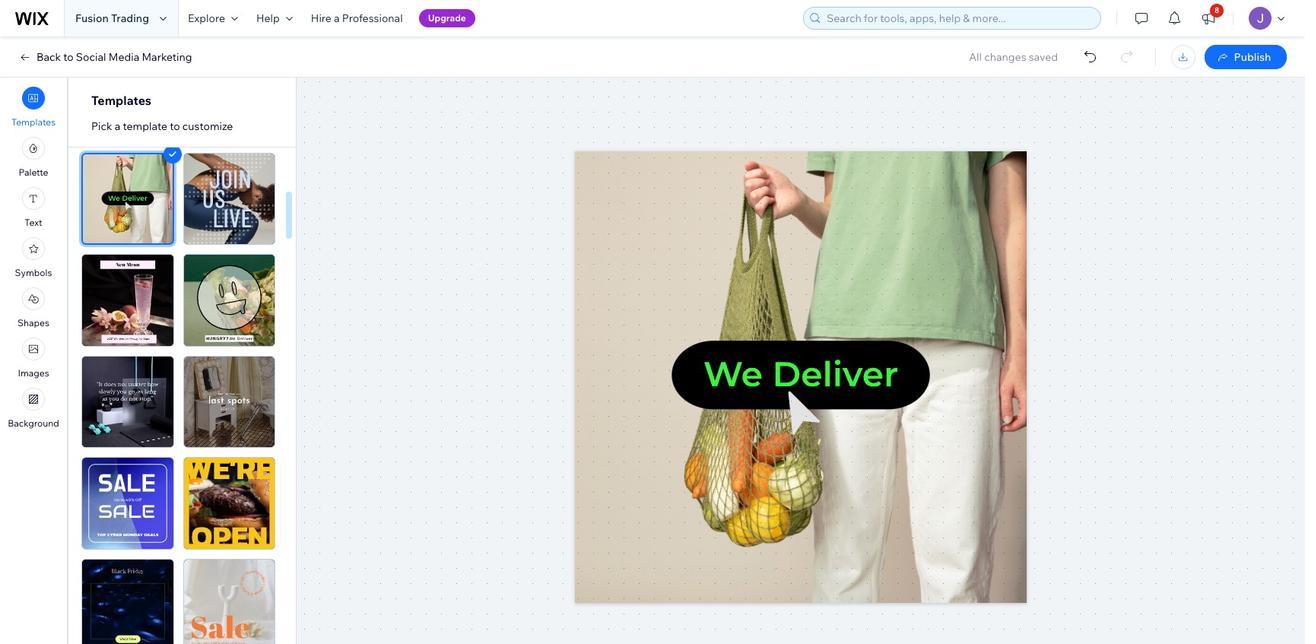 Task type: vqa. For each thing, say whether or not it's contained in the screenshot.
left a
yes



Task type: locate. For each thing, give the bounding box(es) containing it.
to
[[63, 50, 74, 64], [170, 119, 180, 133]]

a
[[334, 11, 340, 25], [115, 119, 120, 133]]

hire
[[311, 11, 332, 25]]

help button
[[247, 0, 302, 37]]

menu containing templates
[[0, 82, 67, 434]]

1 vertical spatial a
[[115, 119, 120, 133]]

images button
[[18, 338, 49, 379]]

palette
[[19, 167, 48, 178]]

help
[[256, 11, 280, 25]]

templates
[[91, 93, 151, 108], [11, 116, 56, 128]]

1 horizontal spatial to
[[170, 119, 180, 133]]

back to social media marketing button
[[18, 50, 192, 64]]

a right hire
[[334, 11, 340, 25]]

0 vertical spatial to
[[63, 50, 74, 64]]

back to social media marketing
[[37, 50, 192, 64]]

symbols button
[[15, 237, 52, 279]]

a for template
[[115, 119, 120, 133]]

images
[[18, 368, 49, 379]]

menu
[[0, 82, 67, 434]]

hire a professional
[[311, 11, 403, 25]]

1 horizontal spatial templates
[[91, 93, 151, 108]]

0 horizontal spatial templates
[[11, 116, 56, 128]]

changes
[[985, 50, 1027, 64]]

hire a professional link
[[302, 0, 412, 37]]

shapes button
[[18, 288, 49, 329]]

text
[[25, 217, 42, 228]]

symbols
[[15, 267, 52, 279]]

background button
[[8, 388, 59, 429]]

1 horizontal spatial a
[[334, 11, 340, 25]]

1 vertical spatial templates
[[11, 116, 56, 128]]

to right back
[[63, 50, 74, 64]]

0 horizontal spatial a
[[115, 119, 120, 133]]

publish button
[[1206, 45, 1288, 69]]

templates up pick
[[91, 93, 151, 108]]

fusion
[[75, 11, 109, 25]]

0 vertical spatial templates
[[91, 93, 151, 108]]

0 vertical spatial a
[[334, 11, 340, 25]]

upgrade button
[[419, 9, 476, 27]]

Search for tools, apps, help & more... field
[[823, 8, 1097, 29]]

customize
[[183, 119, 233, 133]]

text button
[[22, 187, 45, 228]]

a right pick
[[115, 119, 120, 133]]

shapes
[[18, 317, 49, 329]]

template
[[123, 119, 168, 133]]

templates up palette button
[[11, 116, 56, 128]]

to right template
[[170, 119, 180, 133]]

trading
[[111, 11, 149, 25]]

pick
[[91, 119, 112, 133]]



Task type: describe. For each thing, give the bounding box(es) containing it.
background
[[8, 418, 59, 429]]

media
[[109, 50, 140, 64]]

8 button
[[1193, 0, 1226, 37]]

palette button
[[19, 137, 48, 178]]

all changes saved
[[970, 50, 1059, 64]]

templates button
[[11, 87, 56, 128]]

back
[[37, 50, 61, 64]]

0 horizontal spatial to
[[63, 50, 74, 64]]

1 vertical spatial to
[[170, 119, 180, 133]]

professional
[[342, 11, 403, 25]]

upgrade
[[428, 12, 466, 24]]

fusion trading
[[75, 11, 149, 25]]

social
[[76, 50, 106, 64]]

pick a template to customize
[[91, 119, 233, 133]]

8
[[1215, 5, 1220, 15]]

marketing
[[142, 50, 192, 64]]

publish
[[1235, 50, 1272, 64]]

a for professional
[[334, 11, 340, 25]]

saved
[[1029, 50, 1059, 64]]

explore
[[188, 11, 225, 25]]

all
[[970, 50, 983, 64]]

templates inside 'menu'
[[11, 116, 56, 128]]



